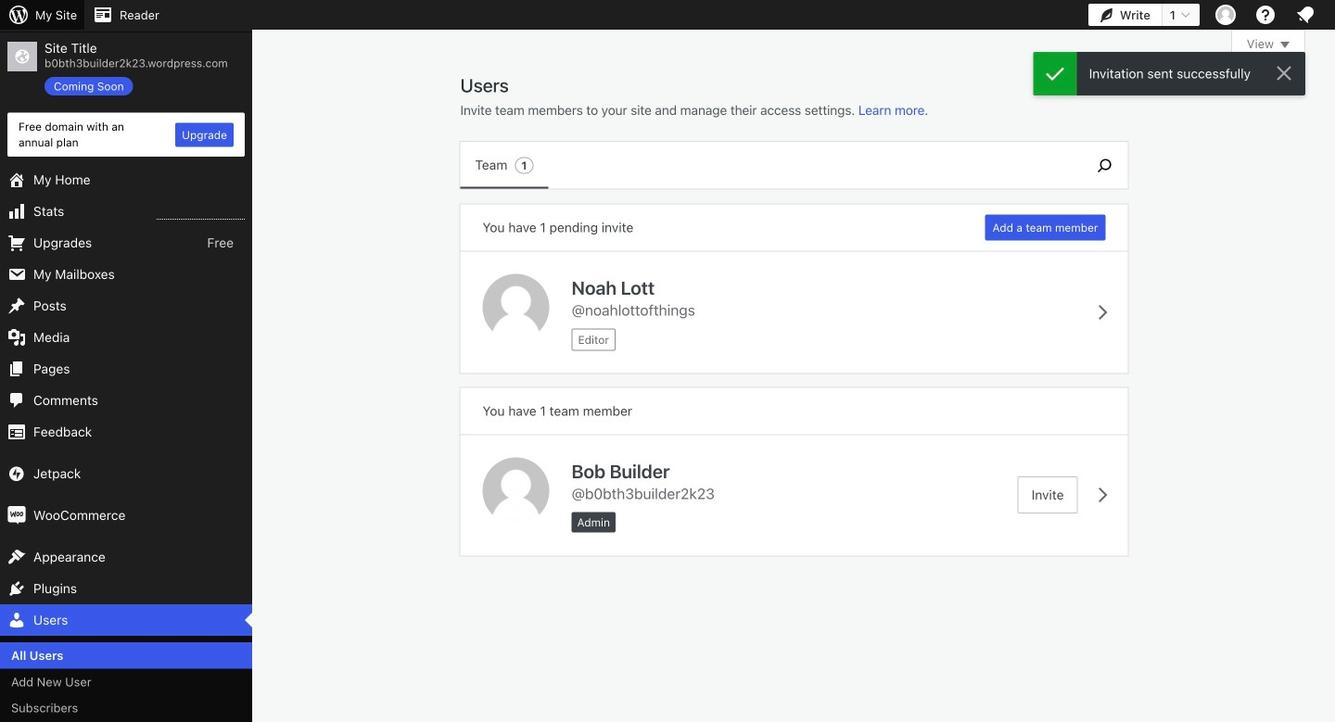 Task type: locate. For each thing, give the bounding box(es) containing it.
closed image
[[1281, 42, 1290, 48]]

img image
[[7, 465, 26, 483], [7, 506, 26, 525]]

0 vertical spatial img image
[[7, 465, 26, 483]]

dismiss image
[[1273, 62, 1295, 84]]

1 vertical spatial img image
[[7, 506, 26, 525]]

main content
[[460, 30, 1306, 556]]

help image
[[1255, 4, 1277, 26]]

None search field
[[1082, 142, 1128, 189]]



Task type: vqa. For each thing, say whether or not it's contained in the screenshot.
The Img to the bottom
yes



Task type: describe. For each thing, give the bounding box(es) containing it.
notice status
[[1034, 52, 1306, 96]]

1 img image from the top
[[7, 465, 26, 483]]

my profile image
[[1216, 5, 1236, 25]]

manage your notifications image
[[1295, 4, 1317, 26]]

noah lott image
[[483, 274, 549, 341]]

highest hourly views 0 image
[[157, 208, 245, 220]]

open search image
[[1082, 154, 1128, 176]]

bob builder image
[[483, 458, 549, 524]]

2 img image from the top
[[7, 506, 26, 525]]



